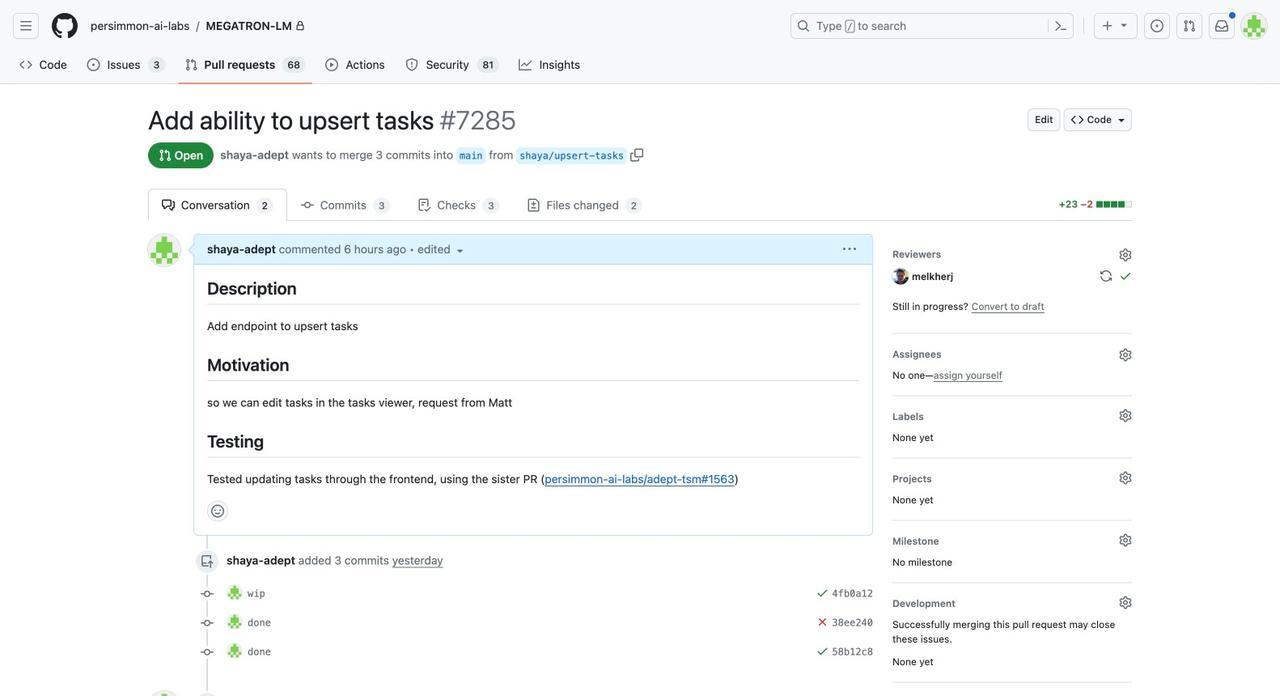 Task type: describe. For each thing, give the bounding box(es) containing it.
3 gear image from the top
[[1119, 534, 1132, 547]]

status: open image
[[159, 149, 172, 162]]

file diff image
[[527, 199, 540, 212]]

1 3 / 3 checks ok image from the top
[[816, 586, 829, 599]]

1 / 3 checks ok image
[[816, 616, 829, 629]]

add or remove reactions image
[[211, 505, 224, 518]]

pull request tabs element
[[148, 189, 1051, 221]]

0 vertical spatial git commit image
[[301, 199, 314, 212]]

@melkherj image
[[893, 268, 909, 284]]

@shaya adept image
[[227, 643, 243, 659]]

1 gear image from the top
[[1119, 248, 1132, 261]]

shaya adept image
[[148, 234, 180, 266]]

2 gear image from the top
[[1119, 409, 1132, 422]]

gear image for select assignees element
[[1119, 348, 1132, 361]]

select reviewers element
[[893, 244, 1132, 320]]

copy image
[[631, 148, 643, 161]]

select assignees element
[[893, 343, 1132, 382]]

graph image
[[519, 58, 532, 71]]

2 3 / 3 checks ok image from the top
[[816, 645, 829, 658]]

@shaya adept image for second 3 / 3 checks ok icon from the bottom of the page's git commit image
[[227, 584, 243, 601]]

play image
[[325, 58, 338, 71]]

notifications image
[[1216, 19, 1229, 32]]

homepage image
[[52, 13, 78, 39]]

git commit image for second 3 / 3 checks ok icon from the bottom of the page
[[201, 588, 214, 601]]

comment discussion image
[[162, 199, 175, 212]]

git commit image for '1 / 3 checks ok' 'icon'
[[201, 617, 214, 630]]

check image
[[1119, 270, 1132, 282]]

0 vertical spatial triangle down image
[[1115, 113, 1128, 126]]



Task type: locate. For each thing, give the bounding box(es) containing it.
command palette image
[[1055, 19, 1067, 32]]

1 git commit image from the top
[[201, 588, 214, 601]]

0 vertical spatial @shaya adept image
[[227, 584, 243, 601]]

gear image for select projects element
[[1119, 471, 1132, 484]]

select projects element
[[893, 468, 1132, 507]]

lock image
[[295, 21, 305, 31]]

1 horizontal spatial triangle down image
[[1115, 113, 1128, 126]]

shield image
[[405, 58, 418, 71]]

repo push image
[[201, 555, 214, 568]]

2 vertical spatial gear image
[[1119, 534, 1132, 547]]

code image
[[1071, 113, 1084, 126]]

triangle down image
[[1118, 18, 1131, 31]]

1 horizontal spatial git commit image
[[301, 199, 314, 212]]

sync image
[[1100, 270, 1113, 283]]

0 vertical spatial issue opened image
[[1151, 19, 1164, 32]]

1 vertical spatial git pull request image
[[185, 58, 198, 71]]

2 gear image from the top
[[1119, 471, 1132, 484]]

0 horizontal spatial git commit image
[[201, 646, 214, 659]]

gear image
[[1119, 248, 1132, 261], [1119, 409, 1132, 422], [1119, 534, 1132, 547]]

@shaya adept image for '1 / 3 checks ok' 'icon' git commit image
[[227, 614, 243, 630]]

issue opened image right code icon
[[87, 58, 100, 71]]

0 vertical spatial gear image
[[1119, 248, 1132, 261]]

1 vertical spatial issue opened image
[[87, 58, 100, 71]]

issue opened image
[[1151, 19, 1164, 32], [87, 58, 100, 71]]

2 vertical spatial gear image
[[1119, 596, 1132, 609]]

1 gear image from the top
[[1119, 348, 1132, 361]]

1 vertical spatial git commit image
[[201, 646, 214, 659]]

list
[[84, 13, 781, 39]]

gear image inside link issues element
[[1119, 596, 1132, 609]]

0 vertical spatial git commit image
[[201, 588, 214, 601]]

git pull request image
[[1183, 19, 1196, 32], [185, 58, 198, 71]]

link issues element
[[893, 593, 1132, 669]]

issue opened image for the rightmost git pull request icon
[[1151, 19, 1164, 32]]

0 vertical spatial git pull request image
[[1183, 19, 1196, 32]]

0 vertical spatial 3 / 3 checks ok image
[[816, 586, 829, 599]]

3 / 3 checks ok image up '1 / 3 checks ok' 'icon'
[[816, 586, 829, 599]]

0 vertical spatial gear image
[[1119, 348, 1132, 361]]

1 horizontal spatial git pull request image
[[1183, 19, 1196, 32]]

issue opened image for leftmost git pull request icon
[[87, 58, 100, 71]]

gear image
[[1119, 348, 1132, 361], [1119, 471, 1132, 484], [1119, 596, 1132, 609]]

1 horizontal spatial issue opened image
[[1151, 19, 1164, 32]]

3 / 3 checks ok image
[[816, 586, 829, 599], [816, 645, 829, 658]]

checklist image
[[418, 199, 431, 212]]

issue opened image right triangle down image
[[1151, 19, 1164, 32]]

1 vertical spatial gear image
[[1119, 409, 1132, 422]]

git commit image
[[301, 199, 314, 212], [201, 646, 214, 659]]

plus image
[[1101, 19, 1114, 32]]

1 vertical spatial gear image
[[1119, 471, 1132, 484]]

2 @shaya adept image from the top
[[227, 614, 243, 630]]

triangle down image
[[1115, 113, 1128, 126], [454, 244, 467, 257]]

0 horizontal spatial triangle down image
[[454, 244, 467, 257]]

3 / 3 checks ok image down '1 / 3 checks ok' 'icon'
[[816, 645, 829, 658]]

git commit image
[[201, 588, 214, 601], [201, 617, 214, 630]]

1 @shaya adept image from the top
[[227, 584, 243, 601]]

gear image inside select projects element
[[1119, 471, 1132, 484]]

gear image for link issues element
[[1119, 596, 1132, 609]]

3 gear image from the top
[[1119, 596, 1132, 609]]

1 vertical spatial @shaya adept image
[[227, 614, 243, 630]]

add or remove reactions element
[[207, 501, 228, 522]]

show options image
[[843, 243, 856, 256]]

1 vertical spatial triangle down image
[[454, 244, 467, 257]]

0 horizontal spatial issue opened image
[[87, 58, 100, 71]]

code image
[[19, 58, 32, 71]]

gear image inside select assignees element
[[1119, 348, 1132, 361]]

@shaya adept image
[[227, 584, 243, 601], [227, 614, 243, 630]]

0 horizontal spatial git pull request image
[[185, 58, 198, 71]]

1 vertical spatial git commit image
[[201, 617, 214, 630]]

1 vertical spatial 3 / 3 checks ok image
[[816, 645, 829, 658]]

2 git commit image from the top
[[201, 617, 214, 630]]



Task type: vqa. For each thing, say whether or not it's contained in the screenshot.
THE "3 / 3 CHECKS OK" Icon for second @shaya adept image
yes



